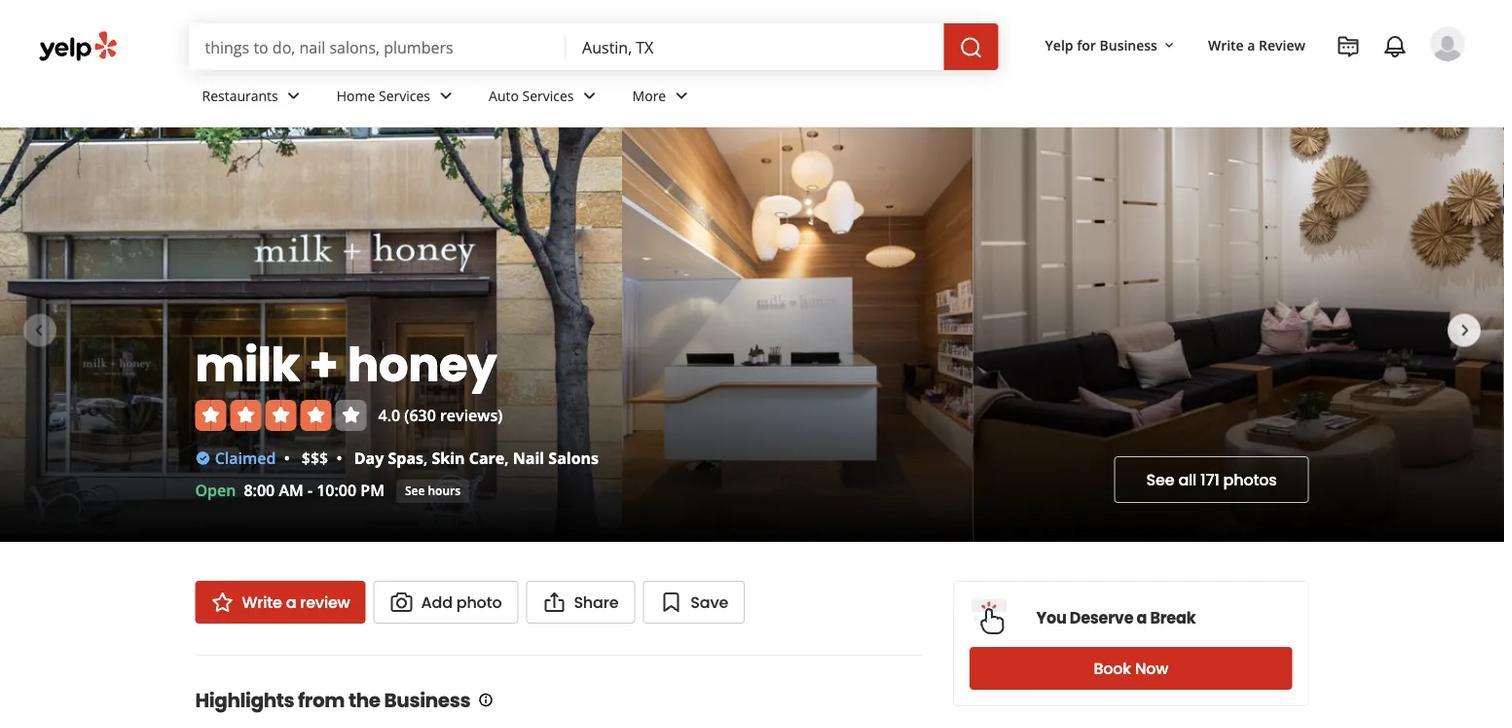 Task type: vqa. For each thing, say whether or not it's contained in the screenshot.
group
no



Task type: describe. For each thing, give the bounding box(es) containing it.
none field the near
[[582, 36, 929, 57]]

yelp for business button
[[1038, 27, 1185, 62]]

you deserve a break
[[1037, 608, 1196, 630]]

write a review link
[[1201, 27, 1314, 62]]

a for review
[[1248, 36, 1256, 54]]

highlights from the business
[[195, 688, 471, 715]]

previous image
[[27, 319, 51, 342]]

$$$
[[302, 448, 328, 469]]

search image
[[960, 36, 983, 59]]

restaurants
[[202, 86, 278, 105]]

book now
[[1094, 658, 1169, 680]]

home
[[337, 86, 375, 105]]

spas
[[388, 448, 424, 469]]

claimed
[[215, 448, 276, 469]]

Near text field
[[582, 36, 929, 57]]

(630 reviews) link
[[404, 405, 503, 426]]

24 star v2 image
[[211, 591, 234, 614]]

4 star rating image
[[195, 400, 367, 431]]

services for auto services
[[522, 86, 574, 105]]

yelp for business
[[1045, 36, 1158, 54]]

24 chevron down v2 image for auto services
[[578, 84, 601, 108]]

business categories element
[[186, 70, 1466, 127]]

ruby a. image
[[1431, 26, 1466, 61]]

171
[[1201, 469, 1220, 491]]

yelp
[[1045, 36, 1074, 54]]

open
[[195, 480, 236, 501]]

user actions element
[[1030, 24, 1493, 144]]

4.0
[[378, 405, 400, 426]]

for
[[1077, 36, 1096, 54]]

add photo link
[[374, 581, 518, 624]]

now
[[1135, 658, 1169, 680]]

+
[[309, 332, 338, 398]]

highlights
[[195, 688, 294, 715]]

1 , from the left
[[424, 448, 428, 469]]

honey
[[348, 332, 497, 398]]

4.0 (630 reviews)
[[378, 405, 503, 426]]

open 8:00 am - 10:00 pm
[[195, 480, 385, 501]]

hours
[[428, 483, 461, 499]]

16 claim filled v2 image
[[195, 451, 211, 467]]

24 share v2 image
[[543, 591, 566, 614]]

write for write a review
[[1208, 36, 1244, 54]]

next image
[[1454, 319, 1477, 342]]

write a review
[[1208, 36, 1306, 54]]

write a review
[[242, 592, 350, 614]]

2 , from the left
[[505, 448, 509, 469]]

auto services
[[489, 86, 574, 105]]

milk + honey
[[195, 332, 497, 398]]

none field find
[[205, 36, 551, 57]]

day
[[354, 448, 384, 469]]

photo
[[457, 592, 502, 614]]

book
[[1094, 658, 1132, 680]]

save button
[[643, 581, 745, 624]]

services for home services
[[379, 86, 430, 105]]

photo of milk + honey - austin, tx, us. relax here. image
[[973, 128, 1505, 542]]

1 vertical spatial business
[[384, 688, 471, 715]]

24 chevron down v2 image for more
[[670, 84, 694, 108]]

see for see hours
[[405, 483, 425, 499]]



Task type: locate. For each thing, give the bounding box(es) containing it.
0 horizontal spatial write
[[242, 592, 282, 614]]

add
[[421, 592, 453, 614]]

1 24 chevron down v2 image from the left
[[434, 84, 458, 108]]

more link
[[617, 70, 709, 127]]

2 horizontal spatial a
[[1248, 36, 1256, 54]]

1 horizontal spatial none field
[[582, 36, 929, 57]]

0 vertical spatial business
[[1100, 36, 1158, 54]]

business left 16 chevron down v2 image
[[1100, 36, 1158, 54]]

, left the nail
[[505, 448, 509, 469]]

1 vertical spatial write
[[242, 592, 282, 614]]

write a review link
[[195, 581, 366, 624]]

24 chevron down v2 image right more
[[670, 84, 694, 108]]

save
[[691, 592, 729, 614]]

am
[[279, 480, 304, 501]]

write inside write a review link
[[242, 592, 282, 614]]

24 chevron down v2 image right auto services
[[578, 84, 601, 108]]

1 horizontal spatial a
[[1137, 608, 1147, 630]]

,
[[424, 448, 428, 469], [505, 448, 509, 469]]

0 vertical spatial write
[[1208, 36, 1244, 54]]

see hours link
[[396, 480, 469, 503]]

2 services from the left
[[522, 86, 574, 105]]

16 chevron down v2 image
[[1162, 38, 1177, 53]]

write right 24 star v2 image
[[242, 592, 282, 614]]

photo of milk + honey - austin, tx, us. image
[[622, 128, 973, 542]]

business
[[1100, 36, 1158, 54], [384, 688, 471, 715]]

break
[[1150, 608, 1196, 630]]

all
[[1179, 469, 1197, 491]]

24 chevron down v2 image
[[434, 84, 458, 108], [578, 84, 601, 108]]

skin care link
[[432, 448, 505, 469]]

None field
[[205, 36, 551, 57], [582, 36, 929, 57]]

from
[[298, 688, 345, 715]]

, left the skin
[[424, 448, 428, 469]]

24 chevron down v2 image inside home services link
[[434, 84, 458, 108]]

review
[[1259, 36, 1306, 54]]

10:00
[[317, 480, 357, 501]]

see all 171 photos
[[1147, 469, 1277, 491]]

reviews)
[[440, 405, 503, 426]]

salons
[[549, 448, 599, 469]]

0 horizontal spatial see
[[405, 483, 425, 499]]

review
[[300, 592, 350, 614]]

see
[[1147, 469, 1175, 491], [405, 483, 425, 499]]

24 chevron down v2 image inside auto services link
[[578, 84, 601, 108]]

a for review
[[286, 592, 296, 614]]

1 horizontal spatial 24 chevron down v2 image
[[578, 84, 601, 108]]

24 camera v2 image
[[390, 591, 413, 614]]

more
[[633, 86, 666, 105]]

write inside write a review link
[[1208, 36, 1244, 54]]

0 horizontal spatial services
[[379, 86, 430, 105]]

nail salons link
[[513, 448, 599, 469]]

Find text field
[[205, 36, 551, 57]]

services right home
[[379, 86, 430, 105]]

1 horizontal spatial services
[[522, 86, 574, 105]]

skin
[[432, 448, 465, 469]]

share
[[574, 592, 619, 614]]

photos
[[1224, 469, 1277, 491]]

add photo
[[421, 592, 502, 614]]

you
[[1037, 608, 1067, 630]]

none field up business categories element
[[582, 36, 929, 57]]

1 horizontal spatial 24 chevron down v2 image
[[670, 84, 694, 108]]

24 chevron down v2 image inside more link
[[670, 84, 694, 108]]

pm
[[361, 480, 385, 501]]

services inside home services link
[[379, 86, 430, 105]]

-
[[308, 480, 313, 501]]

0 horizontal spatial ,
[[424, 448, 428, 469]]

1 horizontal spatial ,
[[505, 448, 509, 469]]

the
[[349, 688, 380, 715]]

nail
[[513, 448, 545, 469]]

0 horizontal spatial business
[[384, 688, 471, 715]]

write
[[1208, 36, 1244, 54], [242, 592, 282, 614]]

0 horizontal spatial 24 chevron down v2 image
[[434, 84, 458, 108]]

services right auto
[[522, 86, 574, 105]]

info icon image
[[478, 693, 494, 708], [478, 693, 494, 708]]

24 save outline v2 image
[[660, 591, 683, 614]]

24 chevron down v2 image for home services
[[434, 84, 458, 108]]

24 chevron down v2 image right the restaurants
[[282, 84, 306, 108]]

day spas link
[[354, 448, 424, 469]]

2 none field from the left
[[582, 36, 929, 57]]

0 horizontal spatial none field
[[205, 36, 551, 57]]

day spas , skin care , nail salons
[[354, 448, 599, 469]]

see left all
[[1147, 469, 1175, 491]]

24 chevron down v2 image left auto
[[434, 84, 458, 108]]

projects image
[[1337, 35, 1360, 58]]

1 services from the left
[[379, 86, 430, 105]]

care
[[469, 448, 505, 469]]

photo of milk + honey - austin, tx, us. open every day from 8am - 10pm. located on the corner of guadalupe and cesar chavez in downtown austin. image
[[0, 128, 622, 542]]

share button
[[526, 581, 635, 624]]

2 24 chevron down v2 image from the left
[[578, 84, 601, 108]]

write left review
[[1208, 36, 1244, 54]]

home services link
[[321, 70, 473, 127]]

notifications image
[[1384, 35, 1407, 58]]

home services
[[337, 86, 430, 105]]

None search field
[[189, 23, 1003, 70]]

24 chevron down v2 image
[[282, 84, 306, 108], [670, 84, 694, 108]]

business inside button
[[1100, 36, 1158, 54]]

auto services link
[[473, 70, 617, 127]]

see all 171 photos link
[[1115, 457, 1309, 503]]

1 horizontal spatial see
[[1147, 469, 1175, 491]]

milk
[[195, 332, 300, 398]]

see for see all 171 photos
[[1147, 469, 1175, 491]]

8:00
[[244, 480, 275, 501]]

1 none field from the left
[[205, 36, 551, 57]]

24 chevron down v2 image inside restaurants link
[[282, 84, 306, 108]]

see hours
[[405, 483, 461, 499]]

(630
[[404, 405, 436, 426]]

restaurants link
[[186, 70, 321, 127]]

none field up home services
[[205, 36, 551, 57]]

1 horizontal spatial business
[[1100, 36, 1158, 54]]

services
[[379, 86, 430, 105], [522, 86, 574, 105]]

auto
[[489, 86, 519, 105]]

write for write a review
[[242, 592, 282, 614]]

deserve
[[1070, 608, 1134, 630]]

see left hours
[[405, 483, 425, 499]]

business right the
[[384, 688, 471, 715]]

1 24 chevron down v2 image from the left
[[282, 84, 306, 108]]

0 horizontal spatial a
[[286, 592, 296, 614]]

0 horizontal spatial 24 chevron down v2 image
[[282, 84, 306, 108]]

a
[[1248, 36, 1256, 54], [286, 592, 296, 614], [1137, 608, 1147, 630]]

24 chevron down v2 image for restaurants
[[282, 84, 306, 108]]

book now link
[[970, 648, 1293, 690]]

services inside auto services link
[[522, 86, 574, 105]]

1 horizontal spatial write
[[1208, 36, 1244, 54]]

2 24 chevron down v2 image from the left
[[670, 84, 694, 108]]



